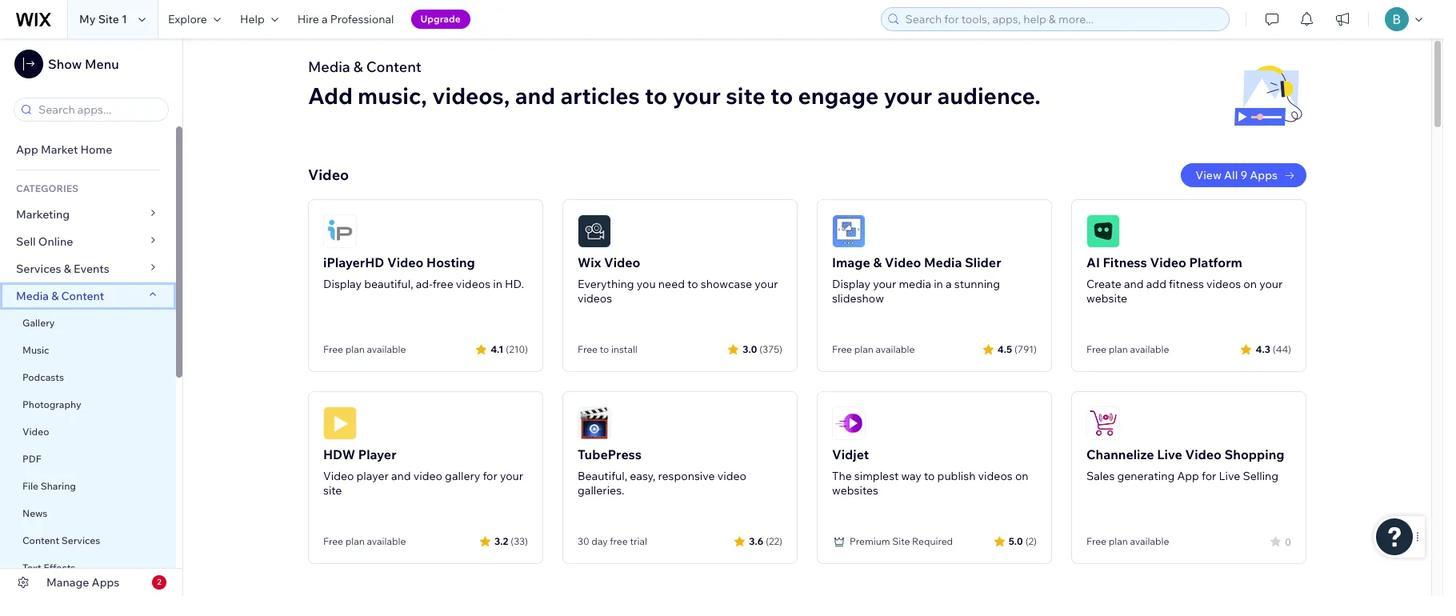 Task type: describe. For each thing, give the bounding box(es) containing it.
video inside ai fitness video platform create and add fitness videos on your website
[[1150, 255, 1187, 271]]

file sharing link
[[0, 473, 176, 500]]

wix video everything you need to showcase your videos
[[578, 255, 778, 306]]

on inside vidjet the simplest way to publish videos on websites
[[1016, 469, 1029, 483]]

content for media & content add music, videos, and articles to your site to engage your audience.
[[366, 58, 422, 76]]

channelize live video shopping logo image
[[1087, 407, 1121, 440]]

(22)
[[766, 535, 783, 547]]

vidjet
[[832, 447, 869, 463]]

channelize
[[1087, 447, 1155, 463]]

menu
[[85, 56, 119, 72]]

3.2 (33)
[[495, 535, 528, 547]]

for for player
[[483, 469, 498, 483]]

easy,
[[630, 469, 656, 483]]

show menu button
[[14, 50, 119, 78]]

& for media & content add music, videos, and articles to your site to engage your audience.
[[354, 58, 363, 76]]

& for media & content
[[51, 289, 59, 303]]

hd.
[[505, 277, 524, 291]]

your inside "wix video everything you need to showcase your videos"
[[755, 277, 778, 291]]

video inside the 'tubepress beautiful, easy, responsive video galleries.'
[[718, 469, 747, 483]]

free plan available for create
[[1087, 343, 1170, 355]]

site inside 'hdw player video player and video gallery for your site'
[[323, 483, 342, 498]]

content for media & content
[[61, 289, 104, 303]]

(375)
[[760, 343, 783, 355]]

view all 9 apps
[[1196, 168, 1278, 182]]

pdf link
[[0, 446, 176, 473]]

plan for and
[[345, 535, 365, 547]]

display inside image & video media slider display your media in a stunning slideshow
[[832, 277, 871, 291]]

site inside media & content add music, videos, and articles to your site to engage your audience.
[[726, 82, 766, 110]]

hire
[[298, 12, 319, 26]]

services & events
[[16, 262, 109, 276]]

plan for slider
[[855, 343, 874, 355]]

add
[[308, 82, 353, 110]]

gallery link
[[0, 310, 176, 337]]

1 vertical spatial live
[[1219, 469, 1241, 483]]

5.0
[[1009, 535, 1023, 547]]

3.2
[[495, 535, 508, 547]]

vidjet the simplest way to publish videos on websites
[[832, 447, 1029, 498]]

iplayerhd video hosting display beautiful, ad-free videos in hd.
[[323, 255, 524, 291]]

create
[[1087, 277, 1122, 291]]

available for slider
[[876, 343, 915, 355]]

videos inside vidjet the simplest way to publish videos on websites
[[979, 469, 1013, 483]]

all
[[1225, 168, 1238, 182]]

showcase
[[701, 277, 752, 291]]

available for create
[[1130, 343, 1170, 355]]

show menu
[[48, 56, 119, 72]]

1 vertical spatial free
[[610, 535, 628, 547]]

to right articles
[[645, 82, 668, 110]]

your inside 'hdw player video player and video gallery for your site'
[[500, 469, 524, 483]]

website
[[1087, 291, 1128, 306]]

image & video media slider logo image
[[832, 215, 866, 248]]

professional
[[330, 12, 394, 26]]

plan for beautiful,
[[345, 343, 365, 355]]

and inside media & content add music, videos, and articles to your site to engage your audience.
[[515, 82, 556, 110]]

file
[[22, 480, 38, 492]]

show
[[48, 56, 82, 72]]

news
[[22, 507, 48, 519]]

media for media & content
[[16, 289, 49, 303]]

engage
[[798, 82, 879, 110]]

platform
[[1190, 255, 1243, 271]]

file sharing
[[22, 480, 76, 492]]

free plan available for and
[[323, 535, 406, 547]]

need
[[659, 277, 685, 291]]

4.5
[[998, 343, 1013, 355]]

free plan available for slider
[[832, 343, 915, 355]]

explore
[[168, 12, 207, 26]]

(791)
[[1015, 343, 1037, 355]]

sales
[[1087, 469, 1115, 483]]

add
[[1147, 277, 1167, 291]]

publish
[[938, 469, 976, 483]]

0 horizontal spatial content
[[22, 535, 59, 547]]

& for services & events
[[64, 262, 71, 276]]

0 vertical spatial services
[[16, 262, 61, 276]]

responsive
[[658, 469, 715, 483]]

app inside sidebar element
[[16, 142, 38, 157]]

generating
[[1118, 469, 1175, 483]]

app market home
[[16, 142, 112, 157]]

your inside ai fitness video platform create and add fitness videos on your website
[[1260, 277, 1283, 291]]

app market home link
[[0, 136, 176, 163]]

player
[[357, 469, 389, 483]]

video inside channelize live video shopping sales generating app for live selling
[[1186, 447, 1222, 463]]

3.0
[[743, 343, 757, 355]]

a inside image & video media slider display your media in a stunning slideshow
[[946, 277, 952, 291]]

iplayerhd
[[323, 255, 384, 271]]

wix
[[578, 255, 601, 271]]

(33)
[[511, 535, 528, 547]]

way
[[902, 469, 922, 483]]

videos inside "wix video everything you need to showcase your videos"
[[578, 291, 612, 306]]

free for wix
[[578, 343, 598, 355]]

gallery
[[445, 469, 480, 483]]

premium site required
[[850, 535, 953, 547]]

events
[[74, 262, 109, 276]]

text effects
[[22, 562, 76, 574]]

video inside iplayerhd video hosting display beautiful, ad-free videos in hd.
[[387, 255, 424, 271]]

help
[[240, 12, 265, 26]]

30
[[578, 535, 590, 547]]

ad-
[[416, 277, 433, 291]]

4.3
[[1256, 343, 1271, 355]]

your inside image & video media slider display your media in a stunning slideshow
[[873, 277, 897, 291]]

ai
[[1087, 255, 1100, 271]]

iplayerhd video hosting logo image
[[323, 215, 357, 248]]

to left 'install'
[[600, 343, 609, 355]]

4.5 (791)
[[998, 343, 1037, 355]]

Search for tools, apps, help & more... field
[[901, 8, 1225, 30]]

news link
[[0, 500, 176, 527]]

beautiful,
[[578, 469, 628, 483]]

video inside "wix video everything you need to showcase your videos"
[[604, 255, 641, 271]]

fitness
[[1103, 255, 1148, 271]]

hdw player logo image
[[323, 407, 357, 440]]

hire a professional
[[298, 12, 394, 26]]

music
[[22, 344, 49, 356]]

free inside iplayerhd video hosting display beautiful, ad-free videos in hd.
[[433, 277, 454, 291]]

media & content link
[[0, 283, 176, 310]]

market
[[41, 142, 78, 157]]

sell online
[[16, 235, 73, 249]]

free for iplayerhd
[[323, 343, 343, 355]]

3.6
[[749, 535, 764, 547]]

simplest
[[855, 469, 899, 483]]

2
[[157, 577, 162, 587]]

30 day free trial
[[578, 535, 647, 547]]

1 vertical spatial services
[[61, 535, 100, 547]]

premium
[[850, 535, 890, 547]]

video inside sidebar element
[[22, 426, 49, 438]]



Task type: vqa. For each thing, say whether or not it's contained in the screenshot.
the overview
no



Task type: locate. For each thing, give the bounding box(es) containing it.
free for image
[[832, 343, 852, 355]]

my site 1
[[79, 12, 127, 26]]

to right need
[[688, 277, 698, 291]]

gallery
[[22, 317, 55, 329]]

pdf
[[22, 453, 41, 465]]

1 vertical spatial site
[[893, 535, 910, 547]]

hire a professional link
[[288, 0, 404, 38]]

0 vertical spatial apps
[[1250, 168, 1278, 182]]

1 vertical spatial media
[[924, 255, 962, 271]]

live up generating
[[1157, 447, 1183, 463]]

marketing
[[16, 207, 70, 222]]

image & video media slider display your media in a stunning slideshow
[[832, 255, 1002, 306]]

1 horizontal spatial media
[[308, 58, 350, 76]]

media inside media & content add music, videos, and articles to your site to engage your audience.
[[308, 58, 350, 76]]

0 vertical spatial free
[[433, 277, 454, 291]]

1
[[122, 12, 127, 26]]

0 horizontal spatial display
[[323, 277, 362, 291]]

0 vertical spatial site
[[726, 82, 766, 110]]

1 vertical spatial content
[[61, 289, 104, 303]]

my
[[79, 12, 96, 26]]

services down news link
[[61, 535, 100, 547]]

0 vertical spatial on
[[1244, 277, 1257, 291]]

free plan available down slideshow
[[832, 343, 915, 355]]

2 in from the left
[[934, 277, 944, 291]]

media inside image & video media slider display your media in a stunning slideshow
[[924, 255, 962, 271]]

content up music,
[[366, 58, 422, 76]]

services
[[16, 262, 61, 276], [61, 535, 100, 547]]

& inside media & content add music, videos, and articles to your site to engage your audience.
[[354, 58, 363, 76]]

and inside ai fitness video platform create and add fitness videos on your website
[[1124, 277, 1144, 291]]

apps right 9 at the top right of the page
[[1250, 168, 1278, 182]]

available down add
[[1130, 343, 1170, 355]]

view all 9 apps link
[[1182, 163, 1307, 187]]

0 horizontal spatial video
[[414, 469, 443, 483]]

plan down beautiful, at the top
[[345, 343, 365, 355]]

your
[[673, 82, 721, 110], [884, 82, 933, 110], [755, 277, 778, 291], [873, 277, 897, 291], [1260, 277, 1283, 291], [500, 469, 524, 483]]

content services link
[[0, 527, 176, 555]]

2 video from the left
[[718, 469, 747, 483]]

on right fitness
[[1244, 277, 1257, 291]]

& left events
[[64, 262, 71, 276]]

help button
[[230, 0, 288, 38]]

media up add
[[308, 58, 350, 76]]

video up pdf
[[22, 426, 49, 438]]

text effects link
[[0, 555, 176, 582]]

video up iplayerhd video hosting logo
[[308, 166, 349, 184]]

in right media
[[934, 277, 944, 291]]

plan for sales
[[1109, 535, 1128, 547]]

and left add
[[1124, 277, 1144, 291]]

0 horizontal spatial in
[[493, 277, 503, 291]]

available down beautiful, at the top
[[367, 343, 406, 355]]

content up 'gallery' "link"
[[61, 289, 104, 303]]

0 horizontal spatial on
[[1016, 469, 1029, 483]]

video down hdw
[[323, 469, 354, 483]]

videos right publish
[[979, 469, 1013, 483]]

videos inside iplayerhd video hosting display beautiful, ad-free videos in hd.
[[456, 277, 491, 291]]

media up gallery
[[16, 289, 49, 303]]

required
[[913, 535, 953, 547]]

site
[[98, 12, 119, 26], [893, 535, 910, 547]]

services down sell online
[[16, 262, 61, 276]]

free for hdw
[[323, 535, 343, 547]]

galleries.
[[578, 483, 625, 498]]

for
[[483, 469, 498, 483], [1202, 469, 1217, 483]]

free plan available down player
[[323, 535, 406, 547]]

video up media
[[885, 255, 922, 271]]

media
[[308, 58, 350, 76], [924, 255, 962, 271], [16, 289, 49, 303]]

1 display from the left
[[323, 277, 362, 291]]

in inside iplayerhd video hosting display beautiful, ad-free videos in hd.
[[493, 277, 503, 291]]

and right videos,
[[515, 82, 556, 110]]

podcasts link
[[0, 364, 176, 391]]

install
[[611, 343, 638, 355]]

in for video
[[934, 277, 944, 291]]

video right responsive
[[718, 469, 747, 483]]

1 horizontal spatial a
[[946, 277, 952, 291]]

free right day
[[610, 535, 628, 547]]

site left the 1
[[98, 12, 119, 26]]

websites
[[832, 483, 879, 498]]

1 vertical spatial apps
[[92, 575, 120, 590]]

plan down website
[[1109, 343, 1128, 355]]

1 vertical spatial and
[[1124, 277, 1144, 291]]

2 horizontal spatial and
[[1124, 277, 1144, 291]]

3.0 (375)
[[743, 343, 783, 355]]

0 horizontal spatial and
[[391, 469, 411, 483]]

app right generating
[[1178, 469, 1200, 483]]

1 vertical spatial on
[[1016, 469, 1029, 483]]

vidjet logo image
[[832, 407, 866, 440]]

available for sales
[[1130, 535, 1170, 547]]

to left engage
[[771, 82, 793, 110]]

1 horizontal spatial content
[[61, 289, 104, 303]]

in
[[493, 277, 503, 291], [934, 277, 944, 291]]

0
[[1286, 536, 1292, 548]]

1 vertical spatial app
[[1178, 469, 1200, 483]]

music,
[[358, 82, 427, 110]]

1 horizontal spatial display
[[832, 277, 871, 291]]

free plan available down generating
[[1087, 535, 1170, 547]]

selling
[[1243, 469, 1279, 483]]

free
[[433, 277, 454, 291], [610, 535, 628, 547]]

and inside 'hdw player video player and video gallery for your site'
[[391, 469, 411, 483]]

for right gallery
[[483, 469, 498, 483]]

& right image on the right top of the page
[[874, 255, 882, 271]]

2 vertical spatial content
[[22, 535, 59, 547]]

articles
[[561, 82, 640, 110]]

1 video from the left
[[414, 469, 443, 483]]

plan down the sales
[[1109, 535, 1128, 547]]

text
[[22, 562, 41, 574]]

1 horizontal spatial free
[[610, 535, 628, 547]]

0 horizontal spatial free
[[433, 277, 454, 291]]

app left market
[[16, 142, 38, 157]]

media inside sidebar element
[[16, 289, 49, 303]]

site
[[726, 82, 766, 110], [323, 483, 342, 498]]

on inside ai fitness video platform create and add fitness videos on your website
[[1244, 277, 1257, 291]]

hdw player video player and video gallery for your site
[[323, 447, 524, 498]]

1 horizontal spatial on
[[1244, 277, 1257, 291]]

0 vertical spatial site
[[98, 12, 119, 26]]

(210)
[[506, 343, 528, 355]]

slider
[[965, 255, 1002, 271]]

Search apps... field
[[34, 98, 163, 121]]

content services
[[22, 535, 100, 547]]

videos,
[[432, 82, 510, 110]]

trial
[[630, 535, 647, 547]]

video up everything
[[604, 255, 641, 271]]

0 vertical spatial app
[[16, 142, 38, 157]]

marketing link
[[0, 201, 176, 228]]

2 horizontal spatial media
[[924, 255, 962, 271]]

free plan available for sales
[[1087, 535, 1170, 547]]

for left selling
[[1202, 469, 1217, 483]]

2 horizontal spatial content
[[366, 58, 422, 76]]

sidebar element
[[0, 38, 183, 596]]

in inside image & video media slider display your media in a stunning slideshow
[[934, 277, 944, 291]]

display down "iplayerhd"
[[323, 277, 362, 291]]

1 horizontal spatial app
[[1178, 469, 1200, 483]]

available down generating
[[1130, 535, 1170, 547]]

& up music,
[[354, 58, 363, 76]]

available down player
[[367, 535, 406, 547]]

apps right manage
[[92, 575, 120, 590]]

for inside channelize live video shopping sales generating app for live selling
[[1202, 469, 1217, 483]]

0 horizontal spatial app
[[16, 142, 38, 157]]

1 in from the left
[[493, 277, 503, 291]]

0 vertical spatial content
[[366, 58, 422, 76]]

day
[[592, 535, 608, 547]]

photography
[[22, 399, 81, 411]]

&
[[354, 58, 363, 76], [874, 255, 882, 271], [64, 262, 71, 276], [51, 289, 59, 303]]

2 vertical spatial media
[[16, 289, 49, 303]]

content inside media & content add music, videos, and articles to your site to engage your audience.
[[366, 58, 422, 76]]

available down slideshow
[[876, 343, 915, 355]]

4.3 (44)
[[1256, 343, 1292, 355]]

1 horizontal spatial live
[[1219, 469, 1241, 483]]

upgrade button
[[411, 10, 470, 29]]

to inside "wix video everything you need to showcase your videos"
[[688, 277, 698, 291]]

free for ai
[[1087, 343, 1107, 355]]

a left stunning
[[946, 277, 952, 291]]

4.1
[[491, 343, 504, 355]]

& inside image & video media slider display your media in a stunning slideshow
[[874, 255, 882, 271]]

(44)
[[1273, 343, 1292, 355]]

video left gallery
[[414, 469, 443, 483]]

videos down hosting
[[456, 277, 491, 291]]

in for hosting
[[493, 277, 503, 291]]

on
[[1244, 277, 1257, 291], [1016, 469, 1029, 483]]

0 horizontal spatial live
[[1157, 447, 1183, 463]]

on up 5.0 (2)
[[1016, 469, 1029, 483]]

shopping
[[1225, 447, 1285, 463]]

the
[[832, 469, 852, 483]]

free plan available down beautiful, at the top
[[323, 343, 406, 355]]

plan down slideshow
[[855, 343, 874, 355]]

5.0 (2)
[[1009, 535, 1037, 547]]

slideshow
[[832, 291, 884, 306]]

0 vertical spatial and
[[515, 82, 556, 110]]

(2)
[[1026, 535, 1037, 547]]

ai fitness video platform logo image
[[1087, 215, 1121, 248]]

0 vertical spatial media
[[308, 58, 350, 76]]

site for my
[[98, 12, 119, 26]]

video inside 'hdw player video player and video gallery for your site'
[[414, 469, 443, 483]]

1 horizontal spatial in
[[934, 277, 944, 291]]

podcasts
[[22, 371, 64, 383]]

fitness
[[1169, 277, 1204, 291]]

0 horizontal spatial for
[[483, 469, 498, 483]]

videos inside ai fitness video platform create and add fitness videos on your website
[[1207, 277, 1242, 291]]

video inside 'hdw player video player and video gallery for your site'
[[323, 469, 354, 483]]

a right hire
[[322, 12, 328, 26]]

1 horizontal spatial site
[[726, 82, 766, 110]]

1 horizontal spatial site
[[893, 535, 910, 547]]

for for live
[[1202, 469, 1217, 483]]

videos down wix at the left top of page
[[578, 291, 612, 306]]

1 horizontal spatial video
[[718, 469, 747, 483]]

video up add
[[1150, 255, 1187, 271]]

2 display from the left
[[832, 277, 871, 291]]

media up media
[[924, 255, 962, 271]]

app inside channelize live video shopping sales generating app for live selling
[[1178, 469, 1200, 483]]

content down news
[[22, 535, 59, 547]]

available
[[367, 343, 406, 355], [876, 343, 915, 355], [1130, 343, 1170, 355], [367, 535, 406, 547], [1130, 535, 1170, 547]]

content
[[366, 58, 422, 76], [61, 289, 104, 303], [22, 535, 59, 547]]

video
[[414, 469, 443, 483], [718, 469, 747, 483]]

to inside vidjet the simplest way to publish videos on websites
[[924, 469, 935, 483]]

apps inside sidebar element
[[92, 575, 120, 590]]

1 horizontal spatial apps
[[1250, 168, 1278, 182]]

2 for from the left
[[1202, 469, 1217, 483]]

2 vertical spatial and
[[391, 469, 411, 483]]

video left shopping
[[1186, 447, 1222, 463]]

manage
[[46, 575, 89, 590]]

videos
[[456, 277, 491, 291], [1207, 277, 1242, 291], [578, 291, 612, 306], [979, 469, 1013, 483]]

media for media & content add music, videos, and articles to your site to engage your audience.
[[308, 58, 350, 76]]

to right way
[[924, 469, 935, 483]]

plan down player
[[345, 535, 365, 547]]

tubepress logo image
[[578, 407, 611, 440]]

videos down platform
[[1207, 277, 1242, 291]]

in left hd. at the left top
[[493, 277, 503, 291]]

hdw
[[323, 447, 355, 463]]

plan for create
[[1109, 343, 1128, 355]]

& for image & video media slider display your media in a stunning slideshow
[[874, 255, 882, 271]]

display inside iplayerhd video hosting display beautiful, ad-free videos in hd.
[[323, 277, 362, 291]]

hosting
[[427, 255, 475, 271]]

1 horizontal spatial for
[[1202, 469, 1217, 483]]

video up beautiful, at the top
[[387, 255, 424, 271]]

available for and
[[367, 535, 406, 547]]

0 horizontal spatial apps
[[92, 575, 120, 590]]

media
[[899, 277, 932, 291]]

sell online link
[[0, 228, 176, 255]]

site right premium
[[893, 535, 910, 547]]

0 horizontal spatial media
[[16, 289, 49, 303]]

view
[[1196, 168, 1222, 182]]

for inside 'hdw player video player and video gallery for your site'
[[483, 469, 498, 483]]

content inside media & content link
[[61, 289, 104, 303]]

0 horizontal spatial a
[[322, 12, 328, 26]]

0 vertical spatial live
[[1157, 447, 1183, 463]]

and right player
[[391, 469, 411, 483]]

1 for from the left
[[483, 469, 498, 483]]

1 vertical spatial site
[[323, 483, 342, 498]]

1 horizontal spatial and
[[515, 82, 556, 110]]

sell
[[16, 235, 36, 249]]

0 horizontal spatial site
[[98, 12, 119, 26]]

0 vertical spatial a
[[322, 12, 328, 26]]

site for premium
[[893, 535, 910, 547]]

beautiful,
[[364, 277, 413, 291]]

0 horizontal spatial site
[[323, 483, 342, 498]]

free plan available down website
[[1087, 343, 1170, 355]]

display down image on the right top of the page
[[832, 277, 871, 291]]

audience.
[[938, 82, 1041, 110]]

& down services & events
[[51, 289, 59, 303]]

free for channelize
[[1087, 535, 1107, 547]]

video inside image & video media slider display your media in a stunning slideshow
[[885, 255, 922, 271]]

tubepress
[[578, 447, 642, 463]]

wix video logo image
[[578, 215, 611, 248]]

home
[[80, 142, 112, 157]]

available for beautiful,
[[367, 343, 406, 355]]

live left selling
[[1219, 469, 1241, 483]]

free plan available for beautiful,
[[323, 343, 406, 355]]

free down hosting
[[433, 277, 454, 291]]

1 vertical spatial a
[[946, 277, 952, 291]]



